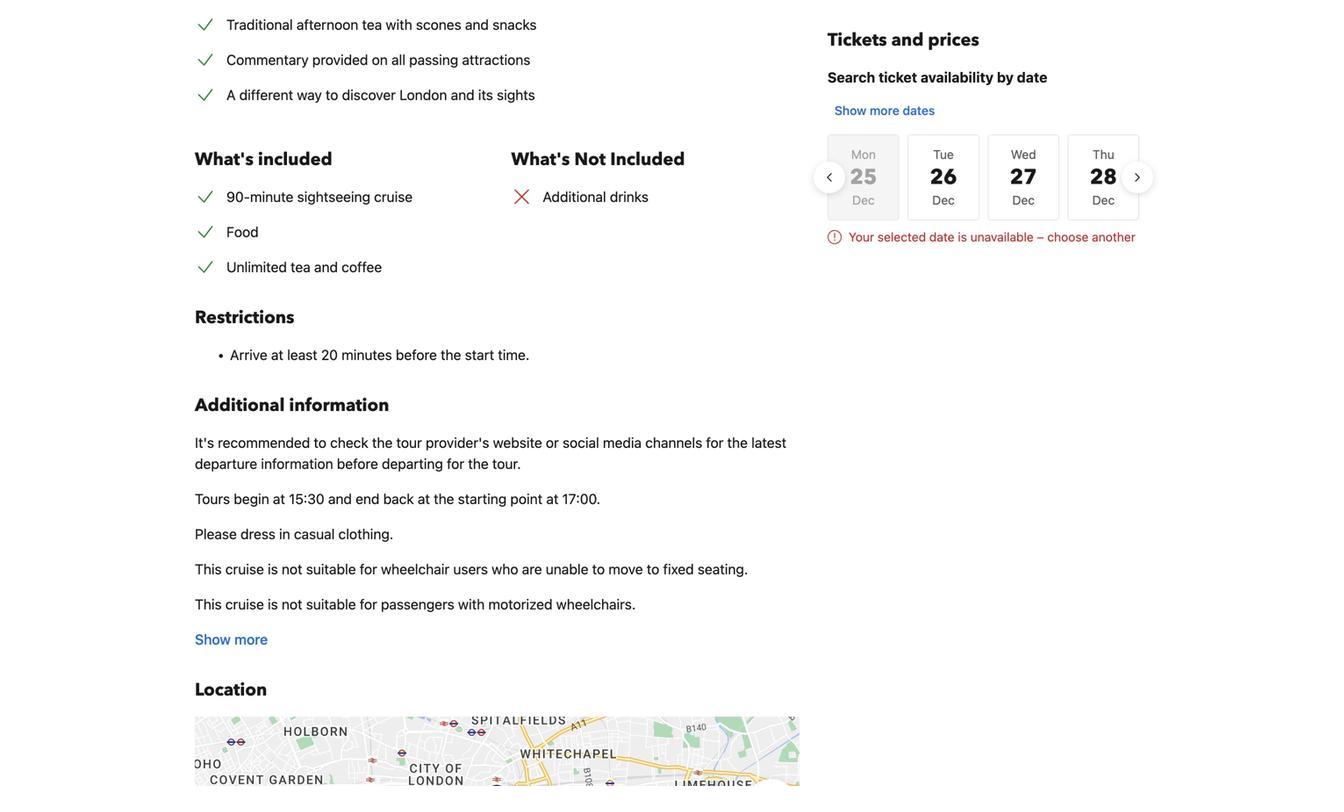 Task type: locate. For each thing, give the bounding box(es) containing it.
show down the search
[[835, 103, 867, 118]]

with up all
[[386, 16, 413, 33]]

passing
[[409, 51, 459, 68]]

recommended
[[218, 434, 310, 451]]

dates
[[903, 103, 936, 118]]

2 vertical spatial is
[[268, 596, 278, 613]]

mon
[[852, 147, 877, 162]]

minute
[[250, 188, 294, 205]]

not
[[282, 561, 303, 577], [282, 596, 303, 613]]

1 dec from the left
[[853, 193, 875, 207]]

what's for what's included
[[195, 148, 254, 172]]

and left end at the left bottom
[[328, 491, 352, 507]]

information up check
[[289, 393, 389, 418]]

region
[[814, 126, 1154, 228]]

1 horizontal spatial tea
[[362, 16, 382, 33]]

0 horizontal spatial what's
[[195, 148, 254, 172]]

dec for 27
[[1013, 193, 1035, 207]]

not for wheelchair
[[282, 561, 303, 577]]

location
[[195, 678, 267, 702]]

0 horizontal spatial additional
[[195, 393, 285, 418]]

dec inside thu 28 dec
[[1093, 193, 1115, 207]]

information up the 15:30
[[261, 455, 333, 472]]

0 vertical spatial additional
[[543, 188, 607, 205]]

dec for 26
[[933, 193, 955, 207]]

2 dec from the left
[[933, 193, 955, 207]]

your selected date is unavailable – choose another
[[849, 230, 1136, 244]]

0 vertical spatial tea
[[362, 16, 382, 33]]

tea
[[362, 16, 382, 33], [291, 259, 311, 275]]

is for this cruise is not suitable for wheelchair users who are unable to move to fixed seating.
[[268, 561, 278, 577]]

4 dec from the left
[[1093, 193, 1115, 207]]

time.
[[498, 346, 530, 363]]

coffee
[[342, 259, 382, 275]]

1 this from the top
[[195, 561, 222, 577]]

1 horizontal spatial what's
[[512, 148, 570, 172]]

to
[[326, 87, 339, 103], [314, 434, 327, 451], [592, 561, 605, 577], [647, 561, 660, 577]]

additional drinks
[[543, 188, 649, 205]]

additional information
[[195, 393, 389, 418]]

1 horizontal spatial date
[[1018, 69, 1048, 86]]

at right begin
[[273, 491, 285, 507]]

1 vertical spatial suitable
[[306, 596, 356, 613]]

2 what's from the left
[[512, 148, 570, 172]]

afternoon
[[297, 16, 359, 33]]

1 not from the top
[[282, 561, 303, 577]]

commentary provided on all passing attractions
[[227, 51, 531, 68]]

what's
[[195, 148, 254, 172], [512, 148, 570, 172]]

cruise
[[374, 188, 413, 205], [226, 561, 264, 577], [226, 596, 264, 613]]

show more
[[195, 631, 268, 648]]

1 vertical spatial this
[[195, 596, 222, 613]]

more
[[870, 103, 900, 118], [234, 631, 268, 648]]

departing
[[382, 455, 443, 472]]

0 horizontal spatial tea
[[291, 259, 311, 275]]

more left dates
[[870, 103, 900, 118]]

0 vertical spatial more
[[870, 103, 900, 118]]

0 horizontal spatial with
[[386, 16, 413, 33]]

additional
[[543, 188, 607, 205], [195, 393, 285, 418]]

more for show more
[[234, 631, 268, 648]]

dec inside tue 26 dec
[[933, 193, 955, 207]]

included
[[611, 148, 685, 172]]

1 suitable from the top
[[306, 561, 356, 577]]

28
[[1091, 163, 1118, 192]]

before right minutes
[[396, 346, 437, 363]]

is up show more button
[[268, 596, 278, 613]]

3 dec from the left
[[1013, 193, 1035, 207]]

fixed
[[664, 561, 694, 577]]

tea right unlimited on the left of the page
[[291, 259, 311, 275]]

0 horizontal spatial more
[[234, 631, 268, 648]]

2 not from the top
[[282, 596, 303, 613]]

this down 'please'
[[195, 561, 222, 577]]

sights
[[497, 87, 535, 103]]

unavailable
[[971, 230, 1034, 244]]

the
[[441, 346, 462, 363], [372, 434, 393, 451], [728, 434, 748, 451], [468, 455, 489, 472], [434, 491, 455, 507]]

2 vertical spatial cruise
[[226, 596, 264, 613]]

1 vertical spatial not
[[282, 596, 303, 613]]

at
[[271, 346, 284, 363], [273, 491, 285, 507], [418, 491, 430, 507], [547, 491, 559, 507]]

and
[[465, 16, 489, 33], [892, 28, 924, 52], [451, 87, 475, 103], [314, 259, 338, 275], [328, 491, 352, 507]]

1 vertical spatial date
[[930, 230, 955, 244]]

please
[[195, 526, 237, 542]]

dec inside mon 25 dec
[[853, 193, 875, 207]]

0 horizontal spatial before
[[337, 455, 378, 472]]

traditional
[[227, 16, 293, 33]]

1 vertical spatial information
[[261, 455, 333, 472]]

0 vertical spatial not
[[282, 561, 303, 577]]

show
[[835, 103, 867, 118], [195, 631, 231, 648]]

the left the tour on the bottom
[[372, 434, 393, 451]]

cruise down dress
[[226, 561, 264, 577]]

thu
[[1093, 147, 1115, 162]]

additional up recommended
[[195, 393, 285, 418]]

0 vertical spatial before
[[396, 346, 437, 363]]

search
[[828, 69, 876, 86]]

and up ticket
[[892, 28, 924, 52]]

dec for 28
[[1093, 193, 1115, 207]]

dec down the 26
[[933, 193, 955, 207]]

traditional afternoon tea with scones and snacks
[[227, 16, 537, 33]]

at left the least at the left
[[271, 346, 284, 363]]

provided
[[312, 51, 368, 68]]

with
[[386, 16, 413, 33], [458, 596, 485, 613]]

0 vertical spatial date
[[1018, 69, 1048, 86]]

1 what's from the left
[[195, 148, 254, 172]]

this cruise is not suitable for passengers with motorized wheelchairs.
[[195, 596, 636, 613]]

it's
[[195, 434, 214, 451]]

is
[[959, 230, 968, 244], [268, 561, 278, 577], [268, 596, 278, 613]]

more inside button
[[234, 631, 268, 648]]

1 horizontal spatial with
[[458, 596, 485, 613]]

0 vertical spatial suitable
[[306, 561, 356, 577]]

dec inside 'wed 27 dec'
[[1013, 193, 1035, 207]]

what's up 90-
[[195, 148, 254, 172]]

1 vertical spatial is
[[268, 561, 278, 577]]

who
[[492, 561, 519, 577]]

wheelchair
[[381, 561, 450, 577]]

your
[[849, 230, 875, 244]]

for left passengers
[[360, 596, 377, 613]]

for
[[706, 434, 724, 451], [447, 455, 465, 472], [360, 561, 377, 577], [360, 596, 377, 613]]

1 vertical spatial more
[[234, 631, 268, 648]]

1 vertical spatial with
[[458, 596, 485, 613]]

this for this cruise is not suitable for passengers with motorized wheelchairs.
[[195, 596, 222, 613]]

1 horizontal spatial more
[[870, 103, 900, 118]]

to left check
[[314, 434, 327, 451]]

2 this from the top
[[195, 596, 222, 613]]

1 vertical spatial show
[[195, 631, 231, 648]]

for right channels at the bottom of the page
[[706, 434, 724, 451]]

0 vertical spatial information
[[289, 393, 389, 418]]

this cruise is not suitable for wheelchair users who are unable to move to fixed seating.
[[195, 561, 749, 577]]

show inside button
[[835, 103, 867, 118]]

dec down 27
[[1013, 193, 1035, 207]]

departure
[[195, 455, 257, 472]]

map region
[[2, 579, 902, 786]]

cruise right sightseeing
[[374, 188, 413, 205]]

before inside it's recommended to check the tour provider's website or social media channels for the latest departure information before departing for the tour.
[[337, 455, 378, 472]]

website
[[493, 434, 543, 451]]

dec down 25
[[853, 193, 875, 207]]

0 vertical spatial with
[[386, 16, 413, 33]]

more up the location at left
[[234, 631, 268, 648]]

to inside it's recommended to check the tour provider's website or social media channels for the latest departure information before departing for the tour.
[[314, 434, 327, 451]]

is left unavailable
[[959, 230, 968, 244]]

0 horizontal spatial date
[[930, 230, 955, 244]]

clothing.
[[339, 526, 394, 542]]

0 vertical spatial this
[[195, 561, 222, 577]]

dress
[[241, 526, 276, 542]]

and left snacks
[[465, 16, 489, 33]]

is down dress
[[268, 561, 278, 577]]

seating.
[[698, 561, 749, 577]]

tea up commentary provided on all passing attractions
[[362, 16, 382, 33]]

1 vertical spatial cruise
[[226, 561, 264, 577]]

what's left not
[[512, 148, 570, 172]]

date right by
[[1018, 69, 1048, 86]]

before down check
[[337, 455, 378, 472]]

its
[[479, 87, 493, 103]]

1 horizontal spatial additional
[[543, 188, 607, 205]]

26
[[931, 163, 958, 192]]

2 suitable from the top
[[306, 596, 356, 613]]

show up the location at left
[[195, 631, 231, 648]]

additional for additional drinks
[[543, 188, 607, 205]]

commentary
[[227, 51, 309, 68]]

this up show more button
[[195, 596, 222, 613]]

1 horizontal spatial before
[[396, 346, 437, 363]]

more inside button
[[870, 103, 900, 118]]

show inside button
[[195, 631, 231, 648]]

dec down 28
[[1093, 193, 1115, 207]]

discover
[[342, 87, 396, 103]]

for down clothing.
[[360, 561, 377, 577]]

unlimited tea and coffee
[[227, 259, 382, 275]]

date right selected
[[930, 230, 955, 244]]

are
[[522, 561, 542, 577]]

1 horizontal spatial show
[[835, 103, 867, 118]]

0 vertical spatial show
[[835, 103, 867, 118]]

in
[[279, 526, 290, 542]]

cruise up the show more
[[226, 596, 264, 613]]

to right way
[[326, 87, 339, 103]]

1 vertical spatial before
[[337, 455, 378, 472]]

users
[[454, 561, 488, 577]]

minutes
[[342, 346, 392, 363]]

start
[[465, 346, 495, 363]]

the left 'latest'
[[728, 434, 748, 451]]

additional down not
[[543, 188, 607, 205]]

1 vertical spatial additional
[[195, 393, 285, 418]]

0 horizontal spatial show
[[195, 631, 231, 648]]

with down 'this cruise is not suitable for wheelchair users who are unable to move to fixed seating.'
[[458, 596, 485, 613]]



Task type: vqa. For each thing, say whether or not it's contained in the screenshot.
first standard from left
no



Task type: describe. For each thing, give the bounding box(es) containing it.
scones
[[416, 16, 462, 33]]

15:30
[[289, 491, 325, 507]]

drinks
[[610, 188, 649, 205]]

begin
[[234, 491, 269, 507]]

the left starting
[[434, 491, 455, 507]]

what's included
[[195, 148, 333, 172]]

cruise for wheelchair
[[226, 561, 264, 577]]

wed
[[1011, 147, 1037, 162]]

dec for 25
[[853, 193, 875, 207]]

least
[[287, 346, 318, 363]]

17:00.
[[563, 491, 601, 507]]

tue 26 dec
[[931, 147, 958, 207]]

provider's
[[426, 434, 490, 451]]

not for passengers
[[282, 596, 303, 613]]

tickets
[[828, 28, 888, 52]]

more for show more dates
[[870, 103, 900, 118]]

attractions
[[462, 51, 531, 68]]

0 vertical spatial cruise
[[374, 188, 413, 205]]

90-minute sightseeing cruise
[[227, 188, 413, 205]]

tue
[[934, 147, 955, 162]]

this for this cruise is not suitable for wheelchair users who are unable to move to fixed seating.
[[195, 561, 222, 577]]

arrive at least 20 minutes before the start time.
[[230, 346, 530, 363]]

20
[[321, 346, 338, 363]]

passengers
[[381, 596, 455, 613]]

27
[[1011, 163, 1038, 192]]

check
[[330, 434, 369, 451]]

not
[[575, 148, 606, 172]]

tours
[[195, 491, 230, 507]]

suitable for wheelchair
[[306, 561, 356, 577]]

suitable for passengers
[[306, 596, 356, 613]]

what's not included
[[512, 148, 685, 172]]

at right point
[[547, 491, 559, 507]]

and left coffee
[[314, 259, 338, 275]]

unlimited
[[227, 259, 287, 275]]

or
[[546, 434, 559, 451]]

show more dates
[[835, 103, 936, 118]]

wheelchairs.
[[557, 596, 636, 613]]

casual
[[294, 526, 335, 542]]

london
[[400, 87, 447, 103]]

selected
[[878, 230, 927, 244]]

at right back
[[418, 491, 430, 507]]

to left move
[[592, 561, 605, 577]]

starting
[[458, 491, 507, 507]]

what's for what's not included
[[512, 148, 570, 172]]

–
[[1038, 230, 1045, 244]]

back
[[384, 491, 414, 507]]

a different way to discover london and its sights
[[227, 87, 535, 103]]

availability
[[921, 69, 994, 86]]

is for this cruise is not suitable for passengers with motorized wheelchairs.
[[268, 596, 278, 613]]

region containing 25
[[814, 126, 1154, 228]]

the left tour.
[[468, 455, 489, 472]]

and left its
[[451, 87, 475, 103]]

channels
[[646, 434, 703, 451]]

for down provider's
[[447, 455, 465, 472]]

another
[[1093, 230, 1136, 244]]

search ticket availability by date
[[828, 69, 1048, 86]]

prices
[[929, 28, 980, 52]]

1 vertical spatial tea
[[291, 259, 311, 275]]

additional for additional information
[[195, 393, 285, 418]]

cruise for passengers
[[226, 596, 264, 613]]

show for show more dates
[[835, 103, 867, 118]]

please dress in casual clothing.
[[195, 526, 394, 542]]

show more dates button
[[828, 95, 943, 126]]

different
[[239, 87, 293, 103]]

restrictions
[[195, 306, 295, 330]]

food
[[227, 224, 259, 240]]

included
[[258, 148, 333, 172]]

the left 'start'
[[441, 346, 462, 363]]

all
[[392, 51, 406, 68]]

social
[[563, 434, 600, 451]]

way
[[297, 87, 322, 103]]

ticket
[[879, 69, 918, 86]]

0 vertical spatial is
[[959, 230, 968, 244]]

information inside it's recommended to check the tour provider's website or social media channels for the latest departure information before departing for the tour.
[[261, 455, 333, 472]]

point
[[511, 491, 543, 507]]

choose
[[1048, 230, 1089, 244]]

on
[[372, 51, 388, 68]]

to left fixed
[[647, 561, 660, 577]]

thu 28 dec
[[1091, 147, 1118, 207]]

show more button
[[195, 629, 268, 650]]

unable
[[546, 561, 589, 577]]

end
[[356, 491, 380, 507]]

tickets and prices
[[828, 28, 980, 52]]

arrive
[[230, 346, 268, 363]]

25
[[851, 163, 878, 192]]

show for show more
[[195, 631, 231, 648]]

it's recommended to check the tour provider's website or social media channels for the latest departure information before departing for the tour.
[[195, 434, 787, 472]]

tour
[[397, 434, 422, 451]]

a
[[227, 87, 236, 103]]

tours begin at 15:30 and end back at the starting point at 17:00.
[[195, 491, 601, 507]]

tour.
[[493, 455, 521, 472]]

sightseeing
[[297, 188, 371, 205]]

motorized
[[489, 596, 553, 613]]



